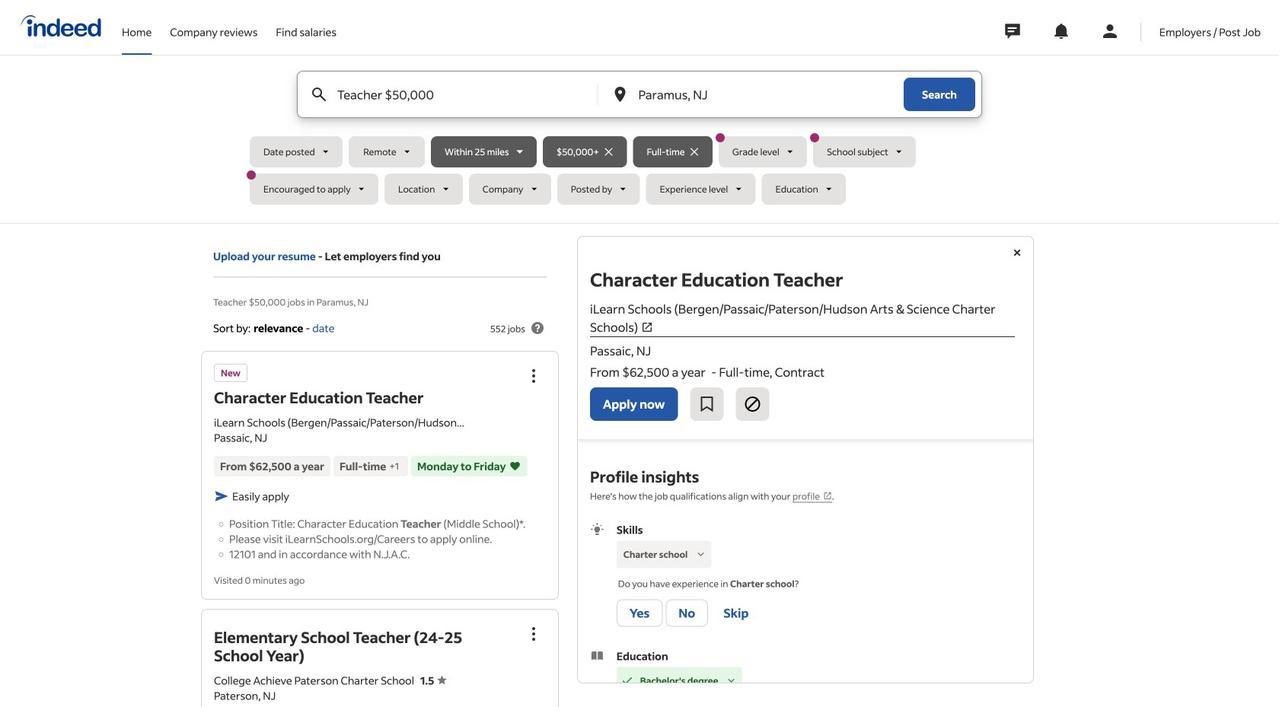 Task type: describe. For each thing, give the bounding box(es) containing it.
notifications unread count 0 image
[[1052, 22, 1071, 40]]

1.5 out of five stars rating image
[[420, 674, 446, 688]]

profile (opens in a new window) image
[[823, 492, 832, 501]]

skills group
[[590, 522, 1021, 630]]

education group
[[590, 649, 1021, 698]]

missing qualification image
[[694, 548, 708, 562]]

job actions for character education teacher is collapsed image
[[525, 367, 543, 385]]

messages unread count 0 image
[[1003, 16, 1023, 46]]



Task type: locate. For each thing, give the bounding box(es) containing it.
None search field
[[247, 71, 1030, 211]]

matches your preference image
[[509, 459, 521, 474]]

help icon image
[[528, 319, 547, 337]]

2 matching qualification image from the left
[[725, 674, 738, 688]]

job actions for elementary school teacher (24-25 school year) is collapsed image
[[525, 625, 543, 643]]

1 horizontal spatial matching qualification image
[[725, 674, 738, 688]]

search: Job title, keywords, or company text field
[[334, 72, 572, 117]]

close job details image
[[1008, 244, 1027, 262]]

0 horizontal spatial matching qualification image
[[620, 674, 634, 688]]

not interested image
[[744, 395, 762, 414]]

1 matching qualification image from the left
[[620, 674, 634, 688]]

matching qualification image
[[620, 674, 634, 688], [725, 674, 738, 688]]

ilearn schools (bergen/passaic/paterson/hudson arts & science charter schools) (opens in a new tab) image
[[641, 321, 654, 333]]

save this job image
[[698, 395, 716, 414]]

Edit location text field
[[635, 72, 873, 117]]



Task type: vqa. For each thing, say whether or not it's contained in the screenshot.
insurance
no



